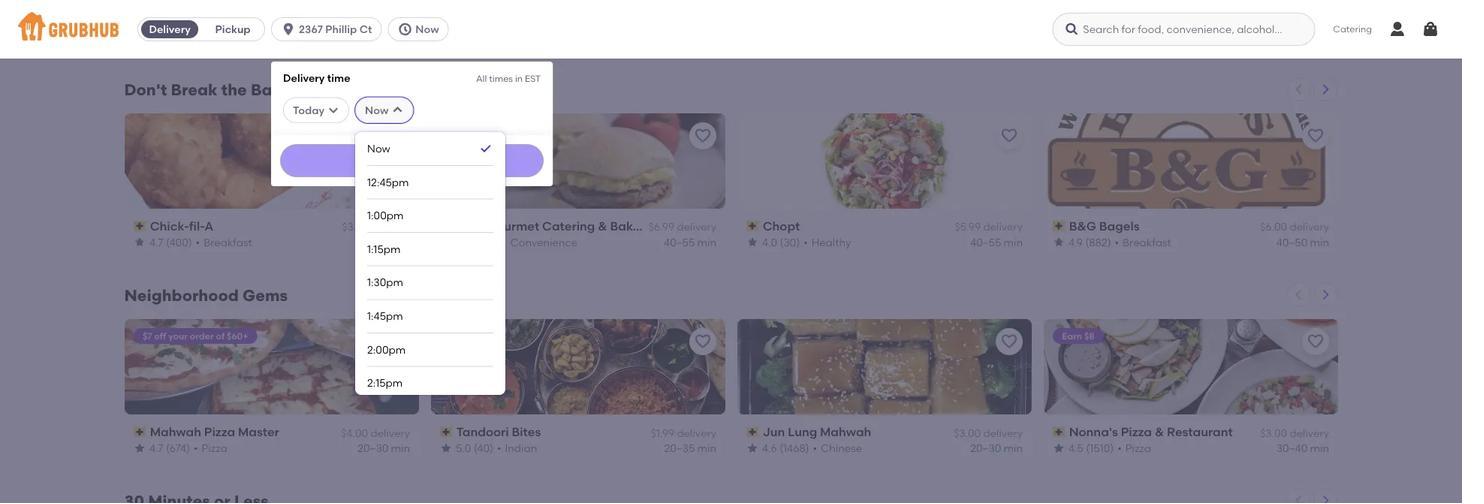 Task type: vqa. For each thing, say whether or not it's contained in the screenshot.


Task type: describe. For each thing, give the bounding box(es) containing it.
$6.00
[[1260, 221, 1287, 233]]

2367 phillip ct button
[[271, 17, 388, 41]]

master
[[238, 425, 279, 439]]

pickup
[[215, 23, 251, 36]]

save this restaurant button for $3.00 delivery
[[996, 328, 1023, 355]]

0 vertical spatial svg image
[[1422, 20, 1440, 38]]

list box inside main navigation navigation
[[367, 132, 494, 503]]

svg image inside 2367 phillip ct button
[[281, 22, 296, 37]]

check icon image
[[478, 141, 494, 156]]

deli
[[1126, 13, 1149, 28]]

(674)
[[166, 441, 190, 454]]

mahwah pizza master
[[150, 425, 279, 439]]

min for mahwah pizza master's subscription pass icon
[[391, 441, 410, 454]]

gourmet
[[486, 219, 539, 233]]

pizza down mahwah pizza master
[[201, 441, 227, 454]]

$5.99 delivery
[[955, 221, 1023, 233]]

earn $8
[[1062, 330, 1094, 341]]

bites for subscription pass icon associated with tandoori bites
[[205, 13, 234, 28]]

30–40 min
[[1276, 441, 1329, 454]]

now button
[[388, 17, 455, 41]]

save this restaurant button for $1.99 delivery
[[689, 328, 716, 355]]

neighborhood gems
[[124, 286, 288, 305]]

subscription pass image for chick-
[[133, 221, 147, 231]]

4.7 (674)
[[149, 441, 190, 454]]

chick-
[[150, 219, 189, 233]]

caret left icon image for don't break the bank
[[1293, 83, 1305, 95]]

$3.99
[[342, 221, 368, 233]]

12:45pm
[[367, 176, 409, 188]]

now option
[[367, 132, 494, 166]]

save this restaurant button for $5.99 delivery
[[996, 122, 1023, 149]]

bakery
[[610, 219, 651, 233]]

4.7 (400)
[[149, 236, 192, 249]]

min for subscription pass image for jun
[[1004, 441, 1023, 454]]

$4.00
[[341, 426, 368, 439]]

40–50
[[1276, 236, 1307, 249]]

(3)
[[1085, 30, 1098, 43]]

delivery for delivery time
[[283, 71, 325, 84]]

in
[[515, 73, 523, 84]]

40–55 min for chopt
[[970, 236, 1023, 249]]

40–55 for chopt
[[970, 236, 1001, 249]]

min for chestnut deli & catering's subscription pass icon
[[1310, 30, 1329, 43]]

subscription pass image for jun
[[746, 427, 759, 437]]

chick-fil-a
[[150, 219, 213, 233]]

40–55 for chestnut deli & catering
[[1277, 30, 1307, 43]]

subscription pass image for chestnut deli & catering
[[1053, 15, 1066, 26]]

4.9
[[1068, 236, 1083, 249]]

your
[[168, 330, 187, 341]]

pizza right nonna's
[[1121, 425, 1152, 439]]

• pizza for nonna's
[[1117, 441, 1151, 454]]

3.7 (3)
[[1068, 30, 1098, 43]]

5.0 (40) for subscription pass icon associated with tandoori bites
[[149, 30, 187, 43]]

• healthy
[[803, 236, 851, 249]]

bites for subscription pass image for tandoori
[[511, 425, 541, 439]]

4.5 (1510)
[[1068, 441, 1114, 454]]

don't
[[124, 80, 167, 99]]

25–40
[[357, 236, 388, 249]]

$6.99
[[648, 221, 674, 233]]

40–50 min
[[1276, 236, 1329, 249]]

a
[[204, 219, 213, 233]]

0 horizontal spatial $1.99
[[344, 15, 368, 28]]

$4.00 delivery
[[341, 426, 410, 439]]

chinese
[[821, 441, 862, 454]]

1:30pm
[[367, 276, 403, 289]]

& for chestnut
[[1152, 13, 1161, 28]]

break
[[171, 80, 218, 99]]

save this restaurant image for neighborhood gems
[[694, 332, 712, 351]]

save this restaurant button for $3.99 delivery
[[383, 122, 410, 149]]

• breakfast for deli
[[1102, 30, 1159, 43]]

delivery inside the 'd&d gourmet catering & bakery $6.99 delivery'
[[677, 221, 716, 233]]

b&g bagels
[[1069, 219, 1139, 233]]

svg image inside now button
[[398, 22, 413, 37]]

min left 4.0
[[697, 236, 716, 249]]

lung
[[788, 425, 817, 439]]

all times in est
[[476, 73, 541, 84]]

min for b&g bagels subscription pass icon
[[1310, 236, 1329, 249]]

4.7 for don't
[[149, 236, 163, 249]]

update
[[395, 155, 429, 166]]

$1.99 delivery for subscription pass icon associated with tandoori bites
[[344, 15, 410, 28]]

25–40 min
[[357, 236, 410, 249]]

3.7
[[1068, 30, 1082, 43]]

4.0 (30)
[[762, 236, 800, 249]]

(1468)
[[779, 441, 809, 454]]

indian for subscription pass icon associated with tandoori bites
[[198, 30, 230, 43]]

40–55 min for chestnut deli & catering
[[1277, 30, 1329, 43]]

d&d
[[456, 219, 483, 233]]

order
[[190, 330, 213, 341]]

all
[[476, 73, 487, 84]]

convenience
[[510, 236, 577, 249]]

save this restaurant image for b&g bagels
[[1307, 127, 1325, 145]]

4.7 for neighborhood
[[149, 441, 163, 454]]

4.9 (882)
[[1068, 236, 1111, 249]]

est
[[525, 73, 541, 84]]

$3.00 for jun lung mahwah
[[954, 426, 981, 439]]

delivery for delivery
[[149, 23, 191, 36]]

svg image left (3)
[[1065, 22, 1080, 37]]

2367 phillip ct
[[299, 23, 372, 36]]

min down $5.99 delivery in the right top of the page
[[1004, 236, 1023, 249]]

4.5
[[1068, 441, 1083, 454]]

$3.00 delivery for nonna's pizza & restaurant
[[1260, 426, 1329, 439]]

1:15pm
[[367, 243, 401, 255]]

breakfast down bagels
[[1123, 236, 1171, 249]]

• breakfast for bagels
[[1115, 236, 1171, 249]]

0 horizontal spatial 40–55
[[664, 236, 695, 249]]

1 vertical spatial $1.99
[[651, 426, 674, 439]]

1 horizontal spatial catering
[[1164, 13, 1217, 28]]

save this restaurant button for $6.00 delivery
[[1302, 122, 1329, 149]]

svg image right today
[[328, 104, 340, 116]]

4.6 (1468)
[[762, 441, 809, 454]]

bagels
[[1099, 219, 1139, 233]]

• convenience
[[502, 236, 577, 249]]

don't break the bank
[[124, 80, 291, 99]]

0 horizontal spatial 40–55 min
[[664, 236, 716, 249]]

2367
[[299, 23, 323, 36]]



Task type: locate. For each thing, give the bounding box(es) containing it.
5.0 for subscription pass image for tandoori
[[456, 441, 471, 454]]

earn
[[1062, 330, 1082, 341]]

2 4.7 from the top
[[149, 441, 163, 454]]

caret right icon image for don't break the bank
[[1320, 83, 1332, 95]]

1 horizontal spatial 20–35 min
[[664, 441, 716, 454]]

1 caret right icon image from the top
[[1320, 83, 1332, 95]]

caret right icon image down 40–50 min
[[1320, 289, 1332, 301]]

$5.99
[[955, 221, 981, 233]]

1 vertical spatial 20–35
[[664, 441, 695, 454]]

0 vertical spatial tandoori
[[150, 13, 202, 28]]

0 vertical spatial 5.0
[[149, 30, 164, 43]]

2:00pm
[[367, 343, 406, 356]]

min right ct
[[391, 30, 410, 43]]

& left bakery
[[598, 219, 607, 233]]

svg image
[[1422, 20, 1440, 38], [392, 104, 404, 116]]

nonna's
[[1069, 425, 1118, 439]]

catering inside button
[[1333, 24, 1372, 34]]

caret left icon image down $7.49 delivery
[[1293, 83, 1305, 95]]

1 $3.00 delivery from the left
[[954, 426, 1023, 439]]

subscription pass image for nonna's
[[1053, 427, 1066, 437]]

bank
[[251, 80, 291, 99]]

nonna's pizza & restaurant
[[1069, 425, 1233, 439]]

off
[[154, 330, 166, 341]]

d&d gourmet catering & bakery $6.99 delivery
[[456, 219, 716, 233]]

0 horizontal spatial • pizza
[[193, 441, 227, 454]]

subscription pass image for tandoori
[[440, 427, 453, 437]]

20–30 for jun lung mahwah
[[970, 441, 1001, 454]]

• pizza for mahwah
[[193, 441, 227, 454]]

20–30 min for mahwah pizza master
[[357, 441, 410, 454]]

save this restaurant image for chopt
[[1000, 127, 1018, 145]]

1 horizontal spatial • pizza
[[1117, 441, 1151, 454]]

2 vertical spatial now
[[367, 142, 390, 155]]

main navigation navigation
[[0, 0, 1462, 503]]

2 caret left icon image from the top
[[1293, 289, 1305, 301]]

neighborhood
[[124, 286, 239, 305]]

pizza left master
[[204, 425, 235, 439]]

1 4.7 from the top
[[149, 236, 163, 249]]

$7
[[142, 330, 152, 341]]

catering right the deli
[[1164, 13, 1217, 28]]

now for the bottommost svg image
[[365, 104, 389, 116]]

(882)
[[1085, 236, 1111, 249]]

min left the "4.5"
[[1004, 441, 1023, 454]]

20–35 for subscription pass icon associated with tandoori bites
[[357, 30, 388, 43]]

40–55 down $5.99 delivery in the right top of the page
[[970, 236, 1001, 249]]

• chinese
[[813, 441, 862, 454]]

1 horizontal spatial $1.99
[[651, 426, 674, 439]]

• pizza down nonna's pizza & restaurant
[[1117, 441, 1151, 454]]

the
[[221, 80, 247, 99]]

20–30 min
[[357, 441, 410, 454], [970, 441, 1023, 454]]

2 20–30 min from the left
[[970, 441, 1023, 454]]

$8
[[1084, 330, 1094, 341]]

(400)
[[166, 236, 192, 249]]

1 horizontal spatial delivery
[[283, 71, 325, 84]]

1 vertical spatial $1.99 delivery
[[651, 426, 716, 439]]

0 vertical spatial 5.0 (40)
[[149, 30, 187, 43]]

save this restaurant button
[[383, 122, 410, 149], [689, 122, 716, 149], [996, 122, 1023, 149], [1302, 122, 1329, 149], [383, 328, 410, 355], [689, 328, 716, 355], [996, 328, 1023, 355], [1302, 328, 1329, 355]]

svg image
[[281, 22, 296, 37], [398, 22, 413, 37], [1065, 22, 1080, 37], [328, 104, 340, 116]]

40–55 min down $6.99
[[664, 236, 716, 249]]

1 horizontal spatial (40)
[[473, 441, 493, 454]]

$3.00 for nonna's pizza & restaurant
[[1260, 426, 1287, 439]]

0 horizontal spatial bites
[[205, 13, 234, 28]]

& for nonna's
[[1155, 425, 1164, 439]]

caret left icon image down 40–50 min
[[1293, 289, 1305, 301]]

20–30 min for jun lung mahwah
[[970, 441, 1023, 454]]

• breakfast for fil-
[[195, 236, 252, 249]]

min right 40–50
[[1310, 236, 1329, 249]]

1 horizontal spatial 20–30
[[970, 441, 1001, 454]]

2:15pm
[[367, 377, 403, 389]]

1 vertical spatial now
[[365, 104, 389, 116]]

0 horizontal spatial tandoori bites
[[150, 13, 234, 28]]

subscription pass image
[[133, 15, 147, 26], [1053, 15, 1066, 26], [1053, 221, 1066, 231], [133, 427, 147, 437]]

• breakfast down a
[[195, 236, 252, 249]]

list box
[[367, 132, 494, 503]]

0 horizontal spatial $1.99 delivery
[[344, 15, 410, 28]]

3 caret right icon image from the top
[[1320, 495, 1332, 503]]

2 vertical spatial &
[[1155, 425, 1164, 439]]

0 horizontal spatial 5.0
[[149, 30, 164, 43]]

1 vertical spatial 20–35 min
[[664, 441, 716, 454]]

$3.99 delivery
[[342, 221, 410, 233]]

0 horizontal spatial (40)
[[167, 30, 187, 43]]

indian for subscription pass image for tandoori
[[505, 441, 537, 454]]

subscription pass image left chestnut
[[1053, 15, 1066, 26]]

1 horizontal spatial bites
[[511, 425, 541, 439]]

save this restaurant image
[[694, 127, 712, 145], [694, 332, 712, 351], [1000, 332, 1018, 351]]

1 vertical spatial bites
[[511, 425, 541, 439]]

1 horizontal spatial 20–30 min
[[970, 441, 1023, 454]]

0 horizontal spatial catering
[[542, 219, 595, 233]]

breakfast for a
[[203, 236, 252, 249]]

1 horizontal spatial 20–35
[[664, 441, 695, 454]]

0 horizontal spatial $3.00
[[954, 426, 981, 439]]

0 horizontal spatial 20–30 min
[[357, 441, 410, 454]]

• indian for subscription pass icon associated with tandoori bites
[[190, 30, 230, 43]]

40–55 min down $5.99 delivery in the right top of the page
[[970, 236, 1023, 249]]

delivery
[[370, 15, 410, 28], [1290, 15, 1329, 28], [370, 221, 410, 233], [677, 221, 716, 233], [983, 221, 1023, 233], [1290, 221, 1329, 233], [370, 426, 410, 439], [677, 426, 716, 439], [983, 426, 1023, 439], [1290, 426, 1329, 439]]

subscription pass image for mahwah pizza master
[[133, 427, 147, 437]]

now inside now button
[[416, 23, 439, 36]]

1 $3.00 from the left
[[954, 426, 981, 439]]

30–40
[[1276, 441, 1307, 454]]

4.7
[[149, 236, 163, 249], [149, 441, 163, 454]]

4.6
[[762, 441, 777, 454]]

$7 off your order of $60+
[[142, 330, 248, 341]]

save this restaurant image for don't break the bank
[[694, 127, 712, 145]]

now inside now option
[[367, 142, 390, 155]]

caret left icon image
[[1293, 83, 1305, 95], [1293, 289, 1305, 301]]

subscription pass image for tandoori bites
[[133, 15, 147, 26]]

catering
[[1164, 13, 1217, 28], [1333, 24, 1372, 34], [542, 219, 595, 233]]

min down the $4.00 delivery
[[391, 441, 410, 454]]

(1510)
[[1086, 441, 1114, 454]]

of
[[216, 330, 224, 341]]

20–35 min for subscription pass image for tandoori
[[664, 441, 716, 454]]

4.7 down chick-
[[149, 236, 163, 249]]

delivery time
[[283, 71, 350, 84]]

save this restaurant image for chick-fil-a
[[387, 127, 405, 145]]

$60+
[[227, 330, 248, 341]]

0 vertical spatial now
[[416, 23, 439, 36]]

save this restaurant image
[[387, 127, 405, 145], [1000, 127, 1018, 145], [1307, 127, 1325, 145], [387, 332, 405, 351], [1307, 332, 1325, 351]]

0 vertical spatial tandoori bites
[[150, 13, 234, 28]]

0 vertical spatial indian
[[198, 30, 230, 43]]

20–35 for subscription pass image for tandoori
[[664, 441, 695, 454]]

list box containing now
[[367, 132, 494, 503]]

caret left icon image for neighborhood gems
[[1293, 289, 1305, 301]]

restaurant
[[1167, 425, 1233, 439]]

40–55 down $6.99
[[664, 236, 695, 249]]

$1.99 delivery for subscription pass image for tandoori
[[651, 426, 716, 439]]

caret right icon image
[[1320, 83, 1332, 95], [1320, 289, 1332, 301], [1320, 495, 1332, 503]]

$7.49
[[1263, 15, 1287, 28]]

2 horizontal spatial catering
[[1333, 24, 1372, 34]]

1 mahwah from the left
[[150, 425, 201, 439]]

40–55 min down $7.49 delivery
[[1277, 30, 1329, 43]]

1 vertical spatial indian
[[505, 441, 537, 454]]

2 • pizza from the left
[[1117, 441, 1151, 454]]

$3.00 delivery for jun lung mahwah
[[954, 426, 1023, 439]]

5.0 for subscription pass icon associated with tandoori bites
[[149, 30, 164, 43]]

1:45pm
[[367, 310, 403, 322]]

0 horizontal spatial 5.0 (40)
[[149, 30, 187, 43]]

mahwah up chinese
[[820, 425, 871, 439]]

min for nonna's's subscription pass image
[[1310, 441, 1329, 454]]

0 vertical spatial $1.99 delivery
[[344, 15, 410, 28]]

catering button
[[1323, 12, 1383, 46]]

1 horizontal spatial $3.00
[[1260, 426, 1287, 439]]

svg image left 2367
[[281, 22, 296, 37]]

0 horizontal spatial 20–30
[[357, 441, 388, 454]]

2 caret right icon image from the top
[[1320, 289, 1332, 301]]

0 vertical spatial 20–35
[[357, 30, 388, 43]]

1 horizontal spatial tandoori
[[456, 425, 509, 439]]

2 horizontal spatial 40–55 min
[[1277, 30, 1329, 43]]

1 vertical spatial 5.0 (40)
[[456, 441, 493, 454]]

now for check icon
[[367, 142, 390, 155]]

subscription pass image up the don't
[[133, 15, 147, 26]]

• breakfast down the deli
[[1102, 30, 1159, 43]]

min right 30–40
[[1310, 441, 1329, 454]]

• indian for subscription pass image for tandoori
[[497, 441, 537, 454]]

1 vertical spatial • indian
[[497, 441, 537, 454]]

breakfast down a
[[203, 236, 252, 249]]

20–35 min for subscription pass icon associated with tandoori bites
[[357, 30, 410, 43]]

1 vertical spatial (40)
[[473, 441, 493, 454]]

bites
[[205, 13, 234, 28], [511, 425, 541, 439]]

40–55 min
[[1277, 30, 1329, 43], [664, 236, 716, 249], [970, 236, 1023, 249]]

gems
[[243, 286, 288, 305]]

chopt
[[763, 219, 800, 233]]

min for subscription pass image for tandoori
[[697, 441, 716, 454]]

mahwah up (674)
[[150, 425, 201, 439]]

2 $3.00 delivery from the left
[[1260, 426, 1329, 439]]

chestnut deli & catering
[[1069, 13, 1217, 28]]

ct
[[360, 23, 372, 36]]

1 vertical spatial delivery
[[283, 71, 325, 84]]

times
[[489, 73, 513, 84]]

1 20–30 min from the left
[[357, 441, 410, 454]]

4.0
[[762, 236, 777, 249]]

0 horizontal spatial svg image
[[392, 104, 404, 116]]

1 vertical spatial svg image
[[392, 104, 404, 116]]

1 vertical spatial tandoori
[[456, 425, 509, 439]]

subscription pass image
[[440, 15, 453, 26], [133, 221, 147, 231], [746, 221, 759, 231], [440, 427, 453, 437], [746, 427, 759, 437], [1053, 427, 1066, 437]]

$7.49 delivery
[[1263, 15, 1329, 28]]

caret right icon image for neighborhood gems
[[1320, 289, 1332, 301]]

1 horizontal spatial svg image
[[1422, 20, 1440, 38]]

time
[[327, 71, 350, 84]]

svg image right ct
[[398, 22, 413, 37]]

jun lung mahwah
[[763, 425, 871, 439]]

now
[[416, 23, 439, 36], [365, 104, 389, 116], [367, 142, 390, 155]]

• breakfast
[[1102, 30, 1159, 43], [195, 236, 252, 249], [1115, 236, 1171, 249]]

1 horizontal spatial mahwah
[[820, 425, 871, 439]]

0 vertical spatial bites
[[205, 13, 234, 28]]

(40)
[[167, 30, 187, 43], [473, 441, 493, 454]]

40–55 down $7.49 delivery
[[1277, 30, 1307, 43]]

1 horizontal spatial 5.0 (40)
[[456, 441, 493, 454]]

caret right icon image down catering button
[[1320, 83, 1332, 95]]

0 horizontal spatial • indian
[[190, 30, 230, 43]]

mahwah
[[150, 425, 201, 439], [820, 425, 871, 439]]

1 vertical spatial caret right icon image
[[1320, 289, 1332, 301]]

2 horizontal spatial 40–55
[[1277, 30, 1307, 43]]

min left 4.6
[[697, 441, 716, 454]]

1 vertical spatial tandoori bites
[[456, 425, 541, 439]]

1 vertical spatial 4.7
[[149, 441, 163, 454]]

0 vertical spatial delivery
[[149, 23, 191, 36]]

delivery left pickup button
[[149, 23, 191, 36]]

0 horizontal spatial 20–35 min
[[357, 30, 410, 43]]

chestnut
[[1069, 13, 1123, 28]]

subscription pass image left the b&g
[[1053, 221, 1066, 231]]

0 horizontal spatial $3.00 delivery
[[954, 426, 1023, 439]]

2 $3.00 from the left
[[1260, 426, 1287, 439]]

0 vertical spatial • indian
[[190, 30, 230, 43]]

1 horizontal spatial $1.99 delivery
[[651, 426, 716, 439]]

subscription pass image for b&g bagels
[[1053, 221, 1066, 231]]

0 horizontal spatial mahwah
[[150, 425, 201, 439]]

subscription pass image left mahwah pizza master
[[133, 427, 147, 437]]

min
[[391, 30, 410, 43], [1310, 30, 1329, 43], [391, 236, 410, 249], [697, 236, 716, 249], [1004, 236, 1023, 249], [1310, 236, 1329, 249], [391, 441, 410, 454], [697, 441, 716, 454], [1004, 441, 1023, 454], [1310, 441, 1329, 454]]

0 vertical spatial caret left icon image
[[1293, 83, 1305, 95]]

now up update 'button' at the top
[[365, 104, 389, 116]]

1 vertical spatial 5.0
[[456, 441, 471, 454]]

tandoori bites
[[150, 13, 234, 28], [456, 425, 541, 439]]

1:00pm
[[367, 209, 404, 222]]

• breakfast down bagels
[[1115, 236, 1171, 249]]

min for subscription pass icon associated with tandoori bites
[[391, 30, 410, 43]]

healthy
[[811, 236, 851, 249]]

0 vertical spatial $1.99
[[344, 15, 368, 28]]

min right '25–40'
[[391, 236, 410, 249]]

0 vertical spatial 4.7
[[149, 236, 163, 249]]

delivery up today
[[283, 71, 325, 84]]

1 horizontal spatial 5.0
[[456, 441, 471, 454]]

1 caret left icon image from the top
[[1293, 83, 1305, 95]]

caret right icon image down the 30–40 min
[[1320, 495, 1332, 503]]

delivery inside the delivery button
[[149, 23, 191, 36]]

1 horizontal spatial • indian
[[497, 441, 537, 454]]

0 vertical spatial (40)
[[167, 30, 187, 43]]

0 horizontal spatial indian
[[198, 30, 230, 43]]

$3.00 delivery
[[954, 426, 1023, 439], [1260, 426, 1329, 439]]

breakfast for &
[[1110, 30, 1159, 43]]

$6.00 delivery
[[1260, 221, 1329, 233]]

1 horizontal spatial 40–55 min
[[970, 236, 1023, 249]]

(30)
[[780, 236, 800, 249]]

0 horizontal spatial tandoori
[[150, 13, 202, 28]]

1 horizontal spatial indian
[[505, 441, 537, 454]]

2 vertical spatial caret right icon image
[[1320, 495, 1332, 503]]

1 20–30 from the left
[[357, 441, 388, 454]]

pizza down nonna's pizza & restaurant
[[1125, 441, 1151, 454]]

0 vertical spatial caret right icon image
[[1320, 83, 1332, 95]]

now up 12:45pm
[[367, 142, 390, 155]]

star icon image
[[133, 31, 145, 43], [440, 31, 452, 43], [1053, 31, 1065, 43], [133, 236, 145, 248], [746, 236, 758, 248], [1053, 236, 1065, 248], [133, 442, 145, 454], [440, 442, 452, 454], [746, 442, 758, 454], [1053, 442, 1065, 454]]

5.0 (40) for subscription pass image for tandoori
[[456, 441, 493, 454]]

1 horizontal spatial 40–55
[[970, 236, 1001, 249]]

• pizza down mahwah pizza master
[[193, 441, 227, 454]]

1 vertical spatial caret left icon image
[[1293, 289, 1305, 301]]

today
[[293, 104, 325, 116]]

& left restaurant
[[1155, 425, 1164, 439]]

4.7 left (674)
[[149, 441, 163, 454]]

0 vertical spatial 20–35 min
[[357, 30, 410, 43]]

save this restaurant button for $6.99 delivery
[[689, 122, 716, 149]]

jun
[[763, 425, 785, 439]]

2 mahwah from the left
[[820, 425, 871, 439]]

& right the deli
[[1152, 13, 1161, 28]]

1 • pizza from the left
[[193, 441, 227, 454]]

1 horizontal spatial $3.00 delivery
[[1260, 426, 1329, 439]]

1 horizontal spatial tandoori bites
[[456, 425, 541, 439]]

1 vertical spatial &
[[598, 219, 607, 233]]

pickup button
[[201, 17, 264, 41]]

$3.00
[[954, 426, 981, 439], [1260, 426, 1287, 439]]

min for chick- subscription pass image
[[391, 236, 410, 249]]

20–35
[[357, 30, 388, 43], [664, 441, 695, 454]]

breakfast down the deli
[[1110, 30, 1159, 43]]

0 horizontal spatial 20–35
[[357, 30, 388, 43]]

min down $7.49 delivery
[[1310, 30, 1329, 43]]

catering up convenience
[[542, 219, 595, 233]]

now right ct
[[416, 23, 439, 36]]

pizza
[[204, 425, 235, 439], [1121, 425, 1152, 439], [201, 441, 227, 454], [1125, 441, 1151, 454]]

fil-
[[189, 219, 204, 233]]

0 vertical spatial &
[[1152, 13, 1161, 28]]

20–30 for mahwah pizza master
[[357, 441, 388, 454]]

update button
[[280, 144, 544, 177]]

20–35 min
[[357, 30, 410, 43], [664, 441, 716, 454]]

2 20–30 from the left
[[970, 441, 1001, 454]]

0 horizontal spatial delivery
[[149, 23, 191, 36]]

catering right $7.49 delivery
[[1333, 24, 1372, 34]]



